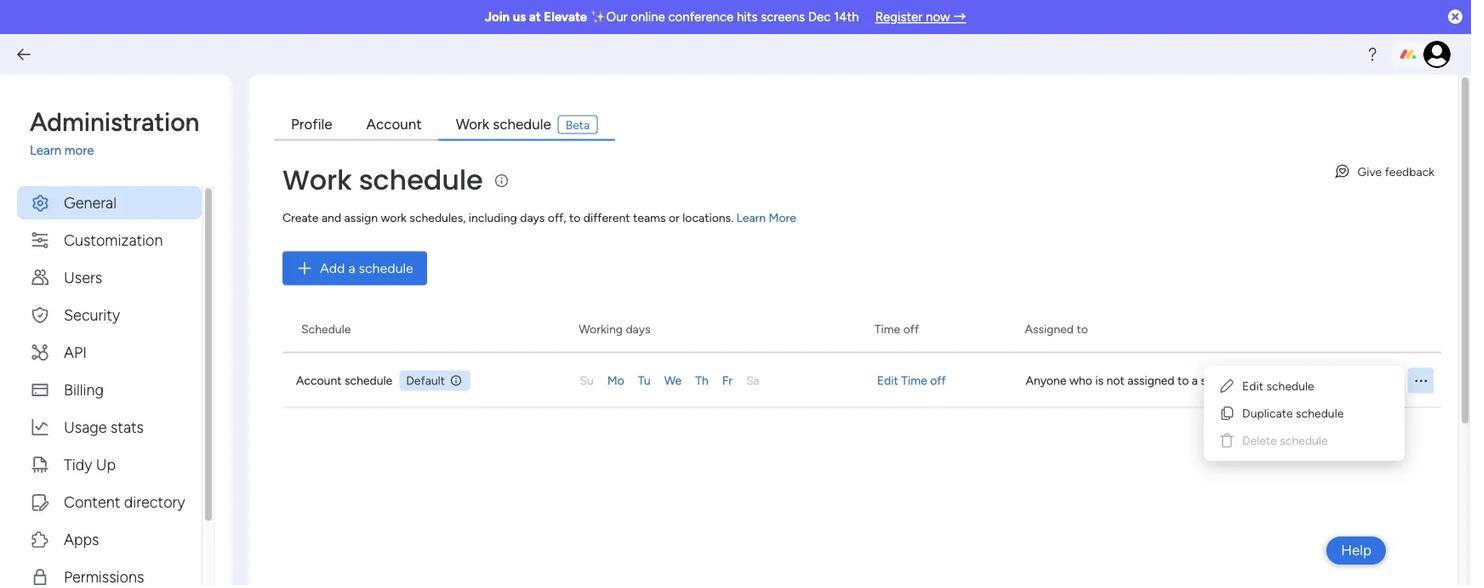 Task type: locate. For each thing, give the bounding box(es) containing it.
and
[[322, 211, 341, 225]]

schedule
[[301, 322, 351, 336]]

give feedback button
[[1327, 158, 1442, 185]]

1 vertical spatial off
[[930, 374, 946, 388]]

1 horizontal spatial account
[[366, 115, 422, 133]]

help
[[1341, 542, 1372, 560]]

profile link
[[274, 109, 349, 141]]

work
[[456, 115, 489, 133], [283, 161, 352, 199]]

to
[[569, 211, 581, 225], [1077, 322, 1088, 336], [1178, 374, 1189, 388]]

help image
[[1364, 46, 1381, 63]]

security button
[[17, 298, 202, 331]]

register
[[875, 9, 923, 25]]

fr
[[722, 374, 733, 388]]

account down schedule at left
[[296, 374, 342, 388]]

edit schedule
[[1242, 379, 1315, 394]]

schedule up schedules,
[[359, 161, 483, 199]]

schedule down work
[[359, 260, 413, 277]]

add
[[320, 260, 345, 277]]

row
[[279, 306, 1442, 354], [283, 354, 1442, 408]]

0 horizontal spatial work
[[283, 161, 352, 199]]

we
[[664, 374, 682, 388]]

1 vertical spatial work
[[283, 161, 352, 199]]

time up edit time off
[[875, 322, 900, 336]]

tidy up button
[[17, 448, 202, 481]]

content directory button
[[17, 485, 202, 519]]

menu menu
[[1211, 373, 1398, 454]]

delete schedule menu item
[[1211, 427, 1398, 454]]

2 horizontal spatial to
[[1178, 374, 1189, 388]]

account inside row
[[296, 374, 342, 388]]

0 horizontal spatial a
[[348, 260, 355, 277]]

assigned to
[[1025, 322, 1088, 336]]

grid
[[279, 306, 1442, 585]]

our
[[606, 9, 628, 25]]

0 horizontal spatial learn
[[30, 143, 61, 158]]

time down time off
[[901, 374, 927, 388]]

1 horizontal spatial off
[[930, 374, 946, 388]]

0 horizontal spatial account
[[296, 374, 342, 388]]

apps
[[64, 530, 99, 548]]

account for account
[[366, 115, 422, 133]]

dec
[[808, 9, 831, 25]]

1 horizontal spatial days
[[626, 322, 651, 336]]

assigned
[[1128, 374, 1175, 388]]

work schedule up work
[[283, 161, 483, 199]]

api
[[64, 343, 87, 361]]

mo
[[607, 374, 624, 388]]

edit inside button
[[877, 374, 898, 388]]

row up edit time off
[[279, 306, 1442, 354]]

1 horizontal spatial work
[[456, 115, 489, 133]]

delete schedule
[[1242, 434, 1328, 448]]

security
[[64, 305, 120, 324]]

not
[[1107, 374, 1125, 388]]

row containing schedule
[[279, 306, 1442, 354]]

1 vertical spatial days
[[626, 322, 651, 336]]

billing
[[64, 380, 104, 399]]

account link
[[349, 109, 439, 141]]

duplicate schedule image
[[1219, 405, 1236, 422]]

schedule inside button
[[359, 260, 413, 277]]

api button
[[17, 336, 202, 369]]

a
[[348, 260, 355, 277], [1192, 374, 1198, 388]]

give
[[1358, 164, 1382, 179]]

working days
[[579, 322, 651, 336]]

0 horizontal spatial days
[[520, 211, 545, 225]]

customization
[[64, 231, 163, 249]]

a left the edit schedule image
[[1192, 374, 1198, 388]]

0 horizontal spatial edit
[[877, 374, 898, 388]]

1 horizontal spatial edit
[[1242, 379, 1264, 394]]

at
[[529, 9, 541, 25]]

days
[[520, 211, 545, 225], [626, 322, 651, 336]]

1 horizontal spatial learn
[[737, 211, 766, 225]]

days left off, at the top left
[[520, 211, 545, 225]]

schedule
[[493, 115, 551, 133], [359, 161, 483, 199], [359, 260, 413, 277], [345, 374, 393, 388], [1201, 374, 1249, 388], [1267, 379, 1315, 394], [1296, 406, 1344, 421], [1280, 434, 1328, 448]]

off
[[903, 322, 919, 336], [930, 374, 946, 388]]

join
[[485, 9, 510, 25]]

edit
[[877, 374, 898, 388], [1242, 379, 1264, 394]]

1 horizontal spatial time
[[901, 374, 927, 388]]

work schedule left beta
[[456, 115, 551, 133]]

register now →
[[875, 9, 966, 25]]

edit inside menu item
[[1242, 379, 1264, 394]]

0 vertical spatial learn
[[30, 143, 61, 158]]

directory
[[124, 493, 185, 511]]

days right the working
[[626, 322, 651, 336]]

tidy
[[64, 455, 92, 474]]

more
[[64, 143, 94, 158]]

us
[[513, 9, 526, 25]]

1 horizontal spatial a
[[1192, 374, 1198, 388]]

schedule down duplicate schedule menu item
[[1280, 434, 1328, 448]]

work right account link at left top
[[456, 115, 489, 133]]

0 vertical spatial time
[[875, 322, 900, 336]]

general button
[[17, 186, 202, 219]]

0 vertical spatial account
[[366, 115, 422, 133]]

online
[[631, 9, 665, 25]]

learn more link
[[30, 141, 214, 160]]

th
[[695, 374, 709, 388]]

users button
[[17, 261, 202, 294]]

time
[[875, 322, 900, 336], [901, 374, 927, 388]]

default element
[[399, 371, 471, 391]]

tidy up
[[64, 455, 116, 474]]

1 vertical spatial account
[[296, 374, 342, 388]]

1 vertical spatial time
[[901, 374, 927, 388]]

1 vertical spatial a
[[1192, 374, 1198, 388]]

who
[[1070, 374, 1093, 388]]

back to workspace image
[[15, 46, 32, 63]]

0 vertical spatial a
[[348, 260, 355, 277]]

0 vertical spatial to
[[569, 211, 581, 225]]

account right profile
[[366, 115, 422, 133]]

off,
[[548, 211, 566, 225]]

row down time off
[[283, 354, 1442, 408]]

account
[[366, 115, 422, 133], [296, 374, 342, 388]]

usage stats button
[[17, 411, 202, 444]]

apps button
[[17, 523, 202, 556]]

or
[[669, 211, 680, 225]]

work schedule
[[456, 115, 551, 133], [283, 161, 483, 199]]

2 vertical spatial to
[[1178, 374, 1189, 388]]

edit right the edit schedule image
[[1242, 379, 1264, 394]]

including
[[469, 211, 517, 225]]

a right add
[[348, 260, 355, 277]]

give feedback
[[1358, 164, 1435, 179]]

edit schedule image
[[1219, 378, 1236, 395]]

0 horizontal spatial off
[[903, 322, 919, 336]]

1 vertical spatial to
[[1077, 322, 1088, 336]]

work up and
[[283, 161, 352, 199]]

schedule left beta
[[493, 115, 551, 133]]

edit down time off
[[877, 374, 898, 388]]

duplicate schedule
[[1242, 406, 1344, 421]]



Task type: describe. For each thing, give the bounding box(es) containing it.
edit for edit schedule
[[1242, 379, 1264, 394]]

delete schedule image
[[1219, 432, 1236, 449]]

edit schedule menu item
[[1211, 373, 1398, 400]]

help button
[[1327, 537, 1386, 565]]

now
[[926, 9, 950, 25]]

edit time off
[[877, 374, 946, 388]]

su
[[580, 374, 594, 388]]

schedule up duplicate schedule image
[[1201, 374, 1249, 388]]

0 horizontal spatial time
[[875, 322, 900, 336]]

default
[[406, 374, 445, 388]]

create and assign work schedules, including days off, to different teams or locations. learn more
[[283, 211, 796, 225]]

✨
[[590, 9, 603, 25]]

kendall parks image
[[1424, 41, 1451, 68]]

days inside row
[[626, 322, 651, 336]]

content
[[64, 493, 120, 511]]

feedback
[[1385, 164, 1435, 179]]

conference
[[668, 9, 734, 25]]

0 vertical spatial days
[[520, 211, 545, 225]]

working
[[579, 322, 623, 336]]

time off
[[875, 322, 919, 336]]

content directory
[[64, 493, 185, 511]]

up
[[96, 455, 116, 474]]

add a schedule
[[320, 260, 413, 277]]

hits
[[737, 9, 758, 25]]

is
[[1095, 374, 1104, 388]]

schedule up the duplicate schedule
[[1267, 379, 1315, 394]]

1 horizontal spatial to
[[1077, 322, 1088, 336]]

0 vertical spatial work schedule
[[456, 115, 551, 133]]

create
[[283, 211, 319, 225]]

duplicate
[[1242, 406, 1293, 421]]

customization button
[[17, 223, 202, 257]]

1 vertical spatial work schedule
[[283, 161, 483, 199]]

anyone who is not assigned to a schedule
[[1026, 374, 1249, 388]]

general
[[64, 193, 117, 211]]

learn more link
[[737, 211, 796, 225]]

more
[[769, 211, 796, 225]]

off inside button
[[930, 374, 946, 388]]

profile
[[291, 115, 332, 133]]

a inside row
[[1192, 374, 1198, 388]]

administration
[[30, 106, 199, 137]]

screens
[[761, 9, 805, 25]]

account schedule
[[296, 374, 393, 388]]

time inside button
[[901, 374, 927, 388]]

register now → link
[[875, 9, 966, 25]]

learn inside "administration learn more"
[[30, 143, 61, 158]]

beta
[[566, 117, 590, 132]]

users
[[64, 268, 102, 286]]

teams
[[633, 211, 666, 225]]

anyone
[[1026, 374, 1067, 388]]

schedule left default
[[345, 374, 393, 388]]

→
[[953, 9, 966, 25]]

14th
[[834, 9, 859, 25]]

add a schedule button
[[283, 251, 427, 285]]

schedule up delete schedule menu item
[[1296, 406, 1344, 421]]

elevate
[[544, 9, 587, 25]]

tu
[[638, 374, 651, 388]]

row containing account schedule
[[283, 354, 1442, 408]]

assign
[[344, 211, 378, 225]]

duplicate schedule menu item
[[1211, 400, 1398, 427]]

edit time off button
[[877, 372, 1026, 390]]

different
[[584, 211, 630, 225]]

join us at elevate ✨ our online conference hits screens dec 14th
[[485, 9, 859, 25]]

menu image
[[1413, 373, 1429, 389]]

schedules,
[[410, 211, 466, 225]]

administration learn more
[[30, 106, 199, 158]]

stats
[[111, 418, 144, 436]]

0 horizontal spatial to
[[569, 211, 581, 225]]

sa
[[746, 374, 760, 388]]

edit for edit time off
[[877, 374, 898, 388]]

locations.
[[683, 211, 734, 225]]

account for account schedule
[[296, 374, 342, 388]]

a inside button
[[348, 260, 355, 277]]

0 vertical spatial work
[[456, 115, 489, 133]]

1 vertical spatial learn
[[737, 211, 766, 225]]

grid containing schedule
[[279, 306, 1442, 585]]

billing button
[[17, 373, 202, 406]]

assigned
[[1025, 322, 1074, 336]]

0 vertical spatial off
[[903, 322, 919, 336]]

work
[[381, 211, 407, 225]]

delete
[[1242, 434, 1277, 448]]

usage stats
[[64, 418, 144, 436]]

usage
[[64, 418, 107, 436]]



Task type: vqa. For each thing, say whether or not it's contained in the screenshot.
Administration Learn More
yes



